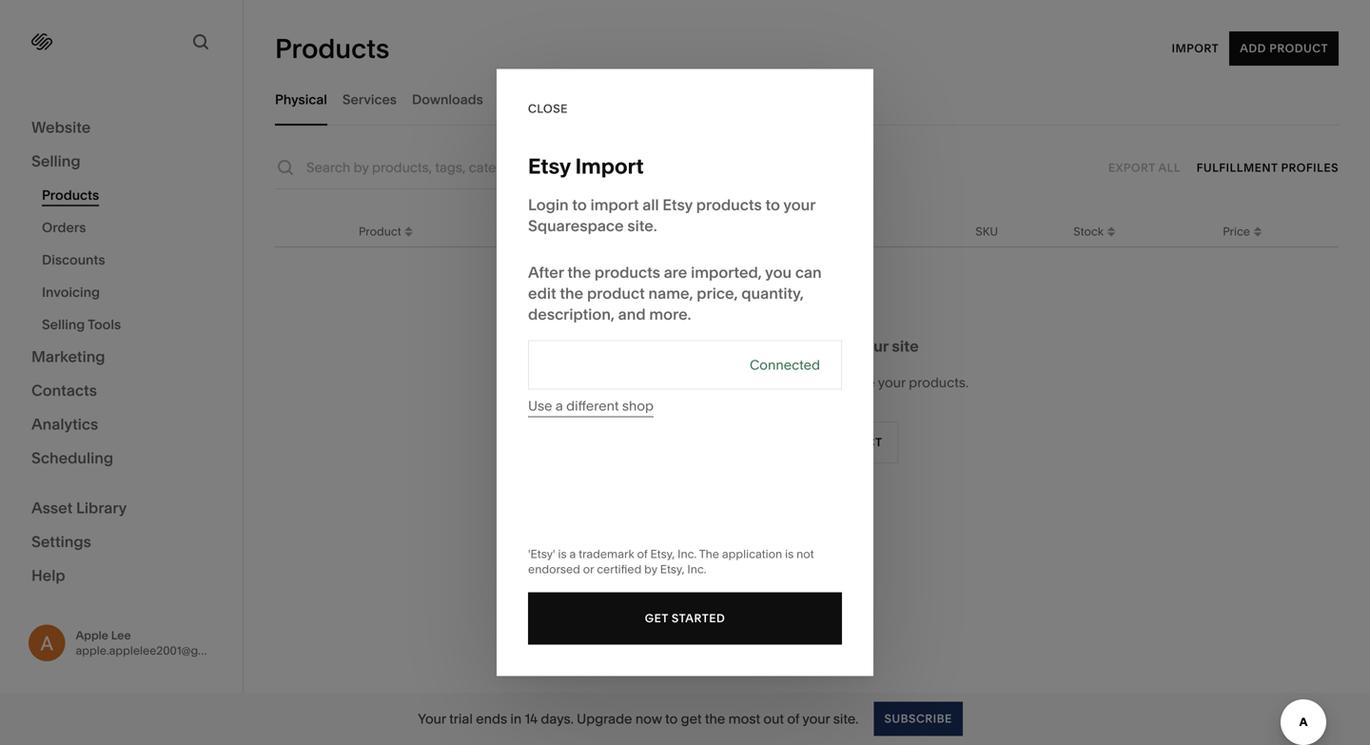Task type: describe. For each thing, give the bounding box(es) containing it.
tools
[[88, 316, 121, 333]]

etsy inside login to import all etsy products to your squarespace site.
[[663, 196, 693, 214]]

fulfillment profiles button
[[1197, 151, 1339, 185]]

are
[[664, 263, 688, 282]]

apple lee apple.applelee2001@gmail.com
[[76, 628, 248, 657]]

or
[[583, 563, 594, 576]]

ends
[[476, 711, 507, 727]]

asset library link
[[31, 498, 211, 520]]

by
[[645, 563, 658, 576]]

product
[[587, 284, 645, 303]]

products inside login to import all etsy products to your squarespace site.
[[696, 196, 762, 214]]

0 horizontal spatial a
[[556, 398, 563, 414]]

ship,
[[763, 375, 793, 391]]

physical
[[726, 337, 787, 356]]

sell
[[695, 337, 722, 356]]

1 vertical spatial inc.
[[688, 563, 707, 576]]

1 horizontal spatial and
[[796, 375, 820, 391]]

0 horizontal spatial import
[[575, 153, 644, 179]]

0 vertical spatial inc.
[[678, 547, 697, 561]]

export
[[1109, 161, 1156, 175]]

different
[[567, 398, 619, 414]]

asset library
[[31, 499, 127, 517]]

not
[[797, 547, 814, 561]]

add product
[[1240, 41, 1329, 55]]

import
[[591, 196, 639, 214]]

endorsed
[[528, 563, 581, 576]]

and inside after the products are imported, you can edit the product name, price, quantity, description, and more.
[[618, 305, 646, 324]]

description,
[[528, 305, 615, 324]]

after
[[528, 263, 564, 282]]

services
[[343, 91, 397, 108]]

in
[[511, 711, 522, 727]]

all
[[643, 196, 659, 214]]

on
[[834, 337, 853, 356]]

your right out
[[803, 711, 830, 727]]

edit
[[528, 284, 556, 303]]

Search by products, tags, categories field
[[306, 157, 600, 178]]

1 vertical spatial of
[[788, 711, 800, 727]]

certified
[[597, 563, 642, 576]]

site. inside login to import all etsy products to your squarespace site.
[[628, 217, 657, 235]]

asset
[[31, 499, 73, 517]]

discounts
[[42, 252, 105, 268]]

2 horizontal spatial to
[[766, 196, 780, 214]]

your inside login to import all etsy products to your squarespace site.
[[784, 196, 816, 214]]

settings
[[31, 533, 91, 551]]

website
[[31, 118, 91, 137]]

add
[[1240, 41, 1267, 55]]

close
[[528, 102, 568, 116]]

we'll help you sell, ship, and manage your products.
[[645, 375, 969, 391]]

help
[[31, 566, 65, 585]]

fulfillment profiles
[[1197, 161, 1339, 175]]

selling link
[[31, 151, 211, 173]]

help
[[678, 375, 706, 391]]

1 horizontal spatial to
[[665, 711, 678, 727]]

import button
[[1172, 31, 1219, 66]]

settings link
[[31, 532, 211, 554]]

now
[[636, 711, 662, 727]]

analytics link
[[31, 414, 211, 436]]

use a different shop
[[528, 398, 654, 414]]

scheduling
[[31, 449, 113, 467]]

started
[[672, 612, 726, 625]]

out
[[764, 711, 784, 727]]

of inside 'etsy' is a trademark of etsy, inc. the application is not endorsed or certified by etsy, inc.
[[637, 547, 648, 561]]

discounts link
[[42, 244, 222, 276]]

your right "on" on the right top of page
[[856, 337, 889, 356]]

etsy import
[[528, 153, 644, 179]]

physical
[[275, 91, 327, 108]]

get
[[645, 612, 669, 625]]

2 is from the left
[[785, 547, 794, 561]]

contacts link
[[31, 380, 211, 403]]

gift cards button
[[499, 73, 563, 126]]

1 vertical spatial etsy,
[[660, 563, 685, 576]]

get started button
[[528, 593, 842, 645]]

login
[[528, 196, 569, 214]]

0 vertical spatial etsy,
[[651, 547, 675, 561]]

cards
[[525, 91, 563, 108]]

connected
[[750, 357, 821, 373]]

lee
[[111, 628, 131, 642]]

0 horizontal spatial product
[[359, 225, 401, 238]]

we'll
[[645, 375, 675, 391]]

items
[[790, 337, 831, 356]]

manage
[[823, 375, 875, 391]]

physical button
[[275, 73, 327, 126]]

your down site
[[878, 375, 906, 391]]

selling tools link
[[42, 308, 222, 341]]

marketing link
[[31, 346, 211, 369]]

your
[[418, 711, 446, 727]]

0 vertical spatial import
[[1172, 41, 1219, 55]]

0 horizontal spatial etsy
[[528, 153, 571, 179]]

'etsy' is a trademark of etsy, inc. the application is not endorsed or certified by etsy, inc.
[[528, 547, 814, 576]]

sell physical items on your site
[[695, 337, 919, 356]]

upgrade
[[577, 711, 632, 727]]



Task type: locate. For each thing, give the bounding box(es) containing it.
0 vertical spatial site.
[[628, 217, 657, 235]]

1 horizontal spatial of
[[788, 711, 800, 727]]

selling inside selling tools link
[[42, 316, 85, 333]]

1 vertical spatial products
[[42, 187, 99, 203]]

the right get
[[705, 711, 726, 727]]

selling
[[31, 152, 81, 170], [42, 316, 85, 333]]

help link
[[31, 565, 65, 586]]

0 vertical spatial products
[[275, 32, 390, 65]]

1 vertical spatial import
[[575, 153, 644, 179]]

1 vertical spatial selling
[[42, 316, 85, 333]]

products up orders
[[42, 187, 99, 203]]

1 vertical spatial and
[[796, 375, 820, 391]]

is
[[558, 547, 567, 561], [785, 547, 794, 561]]

and down connected at the right
[[796, 375, 820, 391]]

get
[[681, 711, 702, 727]]

scheduling link
[[31, 448, 211, 470]]

inc.
[[678, 547, 697, 561], [688, 563, 707, 576]]

1 horizontal spatial a
[[570, 547, 576, 561]]

0 vertical spatial selling
[[31, 152, 81, 170]]

0 vertical spatial you
[[765, 263, 792, 282]]

you inside after the products are imported, you can edit the product name, price, quantity, description, and more.
[[765, 263, 792, 282]]

website link
[[31, 117, 211, 139]]

and down product
[[618, 305, 646, 324]]

0 horizontal spatial and
[[618, 305, 646, 324]]

inc. down the
[[688, 563, 707, 576]]

1 horizontal spatial site.
[[834, 711, 859, 727]]

products up physical at the left top
[[275, 32, 390, 65]]

1 vertical spatial site.
[[834, 711, 859, 727]]

to up quantity,
[[766, 196, 780, 214]]

selling down website
[[31, 152, 81, 170]]

name,
[[649, 284, 693, 303]]

is up 'endorsed'
[[558, 547, 567, 561]]

invoicing
[[42, 284, 100, 300]]

1 horizontal spatial you
[[765, 263, 792, 282]]

price,
[[697, 284, 738, 303]]

0 horizontal spatial of
[[637, 547, 648, 561]]

etsy up login
[[528, 153, 571, 179]]

product
[[1270, 41, 1329, 55], [359, 225, 401, 238]]

selling for selling
[[31, 152, 81, 170]]

can
[[796, 263, 822, 282]]

etsy right all
[[663, 196, 693, 214]]

imported,
[[691, 263, 762, 282]]

of right out
[[788, 711, 800, 727]]

0 horizontal spatial is
[[558, 547, 567, 561]]

downloads button
[[412, 73, 483, 126]]

the
[[568, 263, 591, 282], [560, 284, 584, 303], [705, 711, 726, 727]]

1 horizontal spatial is
[[785, 547, 794, 561]]

0 vertical spatial products
[[696, 196, 762, 214]]

export all
[[1109, 161, 1181, 175]]

login to import all etsy products to your squarespace site.
[[528, 196, 816, 235]]

products inside products link
[[42, 187, 99, 203]]

profiles
[[1282, 161, 1339, 175]]

inc. left the
[[678, 547, 697, 561]]

0 horizontal spatial products
[[595, 263, 661, 282]]

etsy, up by
[[651, 547, 675, 561]]

import up "import" at the top left
[[575, 153, 644, 179]]

your up can
[[784, 196, 816, 214]]

shop
[[622, 398, 654, 414]]

1 vertical spatial products
[[595, 263, 661, 282]]

1 horizontal spatial product
[[1270, 41, 1329, 55]]

1 vertical spatial you
[[709, 375, 732, 391]]

site. down all
[[628, 217, 657, 235]]

to up squarespace
[[572, 196, 587, 214]]

import
[[1172, 41, 1219, 55], [575, 153, 644, 179]]

1 horizontal spatial etsy
[[663, 196, 693, 214]]

trademark
[[579, 547, 635, 561]]

0 vertical spatial of
[[637, 547, 648, 561]]

sku
[[976, 225, 999, 238]]

library
[[76, 499, 127, 517]]

export all button
[[1109, 151, 1181, 185]]

1 vertical spatial product
[[359, 225, 401, 238]]

squarespace
[[528, 217, 624, 235]]

0 vertical spatial the
[[568, 263, 591, 282]]

contacts
[[31, 381, 97, 400]]

the right after on the left
[[568, 263, 591, 282]]

site. right out
[[834, 711, 859, 727]]

gift cards
[[499, 91, 563, 108]]

0 horizontal spatial site.
[[628, 217, 657, 235]]

get started
[[645, 612, 726, 625]]

analytics
[[31, 415, 98, 434]]

most
[[729, 711, 761, 727]]

a
[[556, 398, 563, 414], [570, 547, 576, 561]]

apple
[[76, 628, 108, 642]]

more.
[[650, 305, 692, 324]]

products inside after the products are imported, you can edit the product name, price, quantity, description, and more.
[[595, 263, 661, 282]]

etsy, right by
[[660, 563, 685, 576]]

selling tools
[[42, 316, 121, 333]]

invoicing link
[[42, 276, 222, 308]]

a up 'endorsed'
[[570, 547, 576, 561]]

0 horizontal spatial products
[[42, 187, 99, 203]]

2 vertical spatial the
[[705, 711, 726, 727]]

0 vertical spatial and
[[618, 305, 646, 324]]

to left get
[[665, 711, 678, 727]]

of
[[637, 547, 648, 561], [788, 711, 800, 727]]

selling inside selling link
[[31, 152, 81, 170]]

products
[[275, 32, 390, 65], [42, 187, 99, 203]]

the
[[699, 547, 720, 561]]

fulfillment
[[1197, 161, 1279, 175]]

of up by
[[637, 547, 648, 561]]

a inside 'etsy' is a trademark of etsy, inc. the application is not endorsed or certified by etsy, inc.
[[570, 547, 576, 561]]

1 horizontal spatial products
[[696, 196, 762, 214]]

tab list
[[275, 73, 1339, 126]]

after the products are imported, you can edit the product name, price, quantity, description, and more.
[[528, 263, 822, 324]]

1 vertical spatial the
[[560, 284, 584, 303]]

downloads
[[412, 91, 483, 108]]

1 horizontal spatial products
[[275, 32, 390, 65]]

selling up marketing
[[42, 316, 85, 333]]

you up quantity,
[[765, 263, 792, 282]]

marketing
[[31, 347, 105, 366]]

use
[[528, 398, 553, 414]]

services button
[[343, 73, 397, 126]]

and
[[618, 305, 646, 324], [796, 375, 820, 391]]

0 vertical spatial etsy
[[528, 153, 571, 179]]

1 is from the left
[[558, 547, 567, 561]]

you left the sell,
[[709, 375, 732, 391]]

import left add
[[1172, 41, 1219, 55]]

etsy
[[528, 153, 571, 179], [663, 196, 693, 214]]

quantity,
[[742, 284, 804, 303]]

products up product
[[595, 263, 661, 282]]

site.
[[628, 217, 657, 235], [834, 711, 859, 727]]

close button
[[528, 100, 568, 118]]

orders link
[[42, 211, 222, 244]]

0 vertical spatial product
[[1270, 41, 1329, 55]]

site
[[892, 337, 919, 356]]

14
[[525, 711, 538, 727]]

price
[[1223, 225, 1251, 238]]

days.
[[541, 711, 574, 727]]

0 vertical spatial a
[[556, 398, 563, 414]]

'etsy'
[[528, 547, 555, 561]]

the up description,
[[560, 284, 584, 303]]

stock
[[1074, 225, 1104, 238]]

0 horizontal spatial to
[[572, 196, 587, 214]]

1 horizontal spatial import
[[1172, 41, 1219, 55]]

your trial ends in 14 days. upgrade now to get the most out of your site.
[[418, 711, 859, 727]]

application
[[722, 547, 783, 561]]

products.
[[909, 375, 969, 391]]

products link
[[42, 179, 222, 211]]

is left not
[[785, 547, 794, 561]]

a right use
[[556, 398, 563, 414]]

1 vertical spatial etsy
[[663, 196, 693, 214]]

tab list containing physical
[[275, 73, 1339, 126]]

products up 'imported,'
[[696, 196, 762, 214]]

selling for selling tools
[[42, 316, 85, 333]]

0 horizontal spatial you
[[709, 375, 732, 391]]

orders
[[42, 219, 86, 236]]

product inside button
[[1270, 41, 1329, 55]]

1 vertical spatial a
[[570, 547, 576, 561]]



Task type: vqa. For each thing, say whether or not it's contained in the screenshot.
Scheduling
yes



